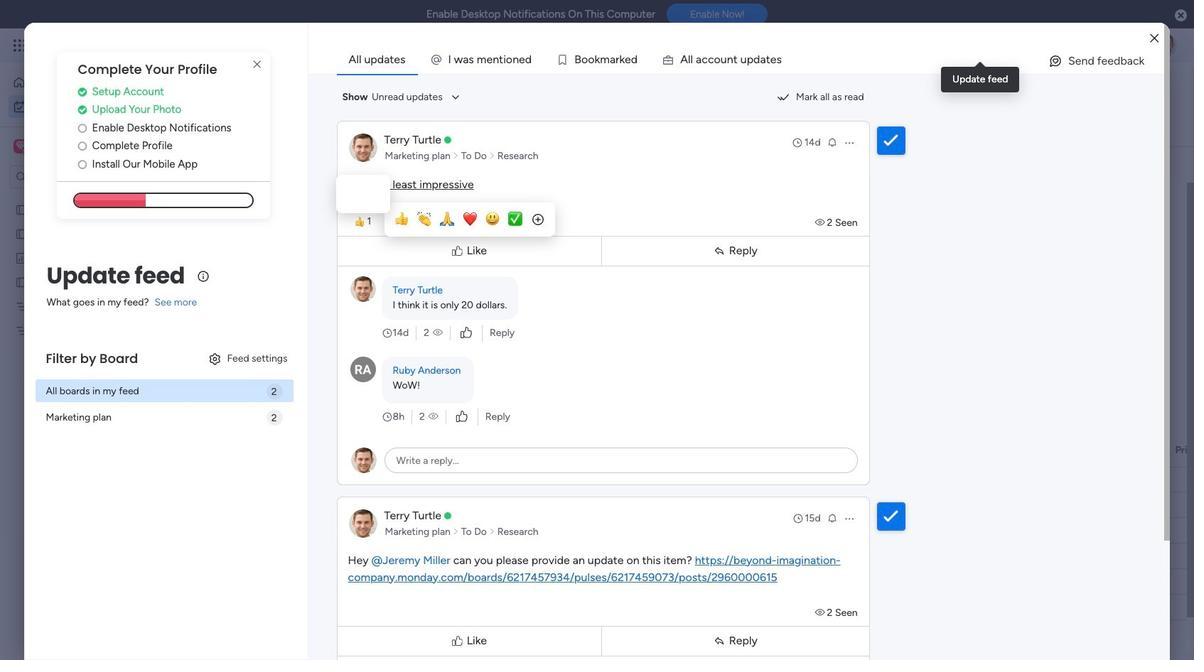 Task type: describe. For each thing, give the bounding box(es) containing it.
v2 seen image for top v2 like icon
[[433, 326, 443, 340]]

public dashboard image
[[15, 251, 28, 265]]

reminder image
[[827, 512, 838, 524]]

search everything image
[[1071, 38, 1085, 53]]

workspace selection element
[[14, 138, 119, 156]]

select product image
[[13, 38, 27, 53]]

2 public board image from the top
[[15, 227, 28, 240]]

workspace image
[[14, 139, 28, 154]]

2 vertical spatial v2 seen image
[[815, 607, 827, 619]]

Search in workspace field
[[30, 169, 119, 185]]

close image
[[1151, 33, 1159, 44]]

terry turtle image
[[1155, 34, 1177, 57]]

workspace image
[[16, 139, 25, 154]]

reminder image
[[827, 136, 838, 148]]

dapulse close image
[[1175, 9, 1187, 23]]

circle o image
[[78, 159, 87, 170]]

1 vertical spatial tab
[[210, 124, 261, 146]]

1 horizontal spatial tab
[[337, 46, 418, 74]]

0 vertical spatial v2 like image
[[461, 325, 472, 341]]

1 public board image from the top
[[15, 203, 28, 216]]

check circle image
[[78, 87, 87, 97]]

v2 seen image
[[815, 217, 827, 229]]



Task type: locate. For each thing, give the bounding box(es) containing it.
option down search in workspace field
[[0, 197, 181, 199]]

None search field
[[276, 153, 409, 176]]

list box
[[0, 194, 181, 534]]

circle o image up circle o image
[[78, 141, 87, 152]]

0 vertical spatial public board image
[[15, 203, 28, 216]]

dialog
[[336, 175, 390, 213]]

option
[[9, 71, 173, 94], [9, 95, 173, 118], [0, 197, 181, 199]]

options image for reminder image
[[844, 137, 855, 148]]

search image
[[392, 159, 404, 170]]

circle o image
[[78, 123, 87, 134], [78, 141, 87, 152]]

1 vertical spatial public board image
[[15, 227, 28, 240]]

slider arrow image for reminder image
[[489, 149, 495, 163]]

options image right reminder image
[[844, 137, 855, 148]]

1 vertical spatial option
[[9, 95, 173, 118]]

1 vertical spatial v2 like image
[[456, 409, 468, 425]]

2 vertical spatial option
[[0, 197, 181, 199]]

options image
[[844, 137, 855, 148], [844, 513, 855, 524]]

1 vertical spatial circle o image
[[78, 141, 87, 152]]

options image for reminder icon
[[844, 513, 855, 524]]

v2 seen image for bottommost v2 like icon
[[429, 410, 439, 424]]

see plans image
[[236, 38, 249, 53]]

public board image
[[15, 203, 28, 216], [15, 227, 28, 240]]

options image right reminder icon
[[844, 513, 855, 524]]

1 vertical spatial v2 seen image
[[429, 410, 439, 424]]

check circle image
[[78, 105, 87, 115]]

1 options image from the top
[[844, 137, 855, 148]]

option up the workspace selection element
[[9, 95, 173, 118]]

help image
[[1102, 38, 1116, 53]]

option up check circle icon
[[9, 71, 173, 94]]

1 circle o image from the top
[[78, 123, 87, 134]]

slider arrow image
[[453, 149, 459, 163]]

Filter dashboard by text search field
[[276, 153, 409, 176]]

2 options image from the top
[[844, 513, 855, 524]]

v2 seen image
[[433, 326, 443, 340], [429, 410, 439, 424], [815, 607, 827, 619]]

slider arrow image
[[489, 149, 495, 163], [453, 525, 459, 539], [489, 525, 495, 539]]

0 vertical spatial options image
[[844, 137, 855, 148]]

v2 like image
[[461, 325, 472, 341], [456, 409, 468, 425]]

tab
[[337, 46, 418, 74], [210, 124, 261, 146]]

0 vertical spatial circle o image
[[78, 123, 87, 134]]

give feedback image
[[1049, 54, 1063, 68]]

1 vertical spatial options image
[[844, 513, 855, 524]]

public board image
[[15, 275, 28, 289]]

0 vertical spatial tab
[[337, 46, 418, 74]]

0 horizontal spatial tab
[[210, 124, 261, 146]]

tab list
[[337, 46, 1165, 74]]

slider arrow image for reminder icon
[[489, 525, 495, 539]]

2 circle o image from the top
[[78, 141, 87, 152]]

circle o image down check circle icon
[[78, 123, 87, 134]]

column header
[[861, 439, 946, 463]]

dapulse x slim image
[[249, 56, 266, 73]]

0 vertical spatial option
[[9, 71, 173, 94]]

0 vertical spatial v2 seen image
[[433, 326, 443, 340]]



Task type: vqa. For each thing, say whether or not it's contained in the screenshot.
2nd Reminder image from the bottom of the page
yes



